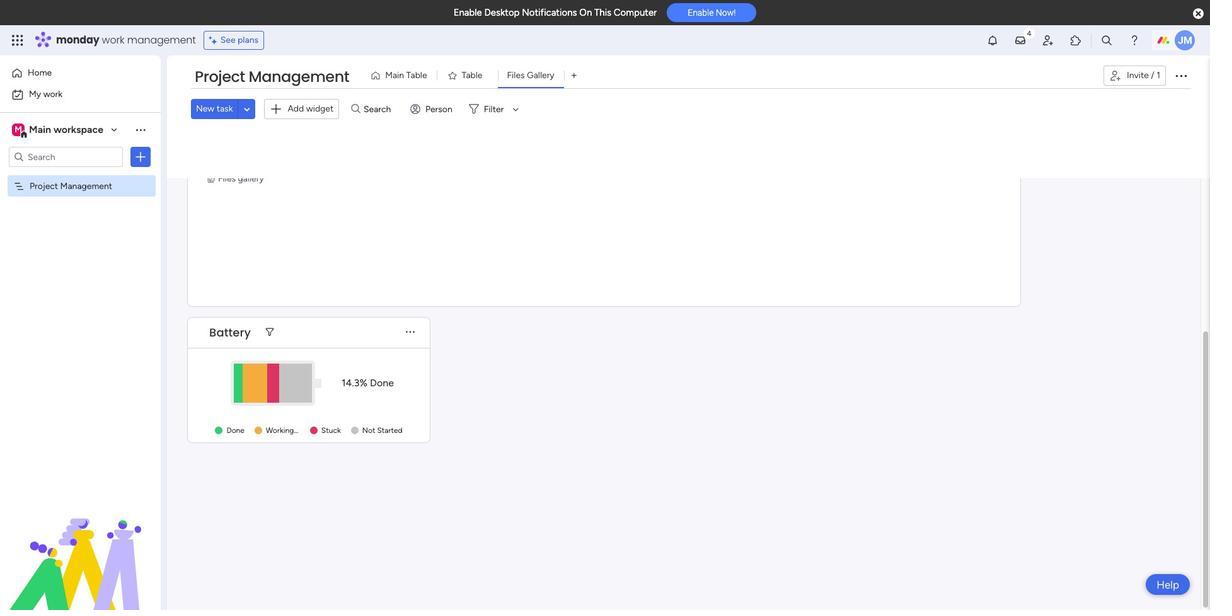 Task type: describe. For each thing, give the bounding box(es) containing it.
it
[[306, 426, 311, 435]]

help
[[1157, 578, 1179, 591]]

table inside main table 'button'
[[406, 70, 427, 81]]

1
[[1157, 70, 1160, 81]]

work for my
[[43, 89, 62, 100]]

workspace options image
[[134, 123, 147, 136]]

main workspace
[[29, 124, 103, 136]]

m
[[15, 124, 22, 135]]

enable for enable desktop notifications on this computer
[[454, 7, 482, 18]]

management inside project management list box
[[60, 180, 112, 191]]

main for main workspace
[[29, 124, 51, 136]]

my work
[[29, 89, 62, 100]]

widget
[[306, 103, 334, 114]]

files for files gallery
[[218, 173, 236, 184]]

workspace
[[54, 124, 103, 136]]

lottie animation image
[[0, 483, 161, 610]]

workspace selection element
[[12, 122, 105, 139]]

task
[[217, 104, 233, 114]]

Search in workspace field
[[26, 150, 105, 164]]

see
[[220, 35, 236, 45]]

home
[[28, 67, 52, 78]]

working
[[266, 426, 294, 435]]

add widget button
[[264, 99, 339, 119]]

project management list box
[[0, 172, 161, 367]]

Search field
[[361, 100, 398, 118]]

select product image
[[11, 34, 24, 47]]

management inside project management field
[[249, 66, 349, 87]]

invite members image
[[1042, 34, 1055, 47]]

working on it
[[266, 426, 311, 435]]

monday marketplace image
[[1070, 34, 1082, 47]]

filter button
[[464, 99, 523, 119]]

on
[[296, 426, 304, 435]]

main for main table
[[385, 70, 404, 81]]

files gallery
[[507, 70, 555, 81]]

invite / 1
[[1127, 70, 1160, 81]]

on
[[579, 7, 592, 18]]

notifications image
[[987, 34, 999, 47]]

update feed image
[[1014, 34, 1027, 47]]

workspace image
[[12, 123, 25, 137]]

home link
[[8, 63, 153, 83]]

not
[[362, 426, 375, 435]]

jeremy miller image
[[1175, 30, 1195, 50]]

not started
[[362, 426, 403, 435]]

main table button
[[366, 66, 437, 86]]

my
[[29, 89, 41, 100]]

table inside table button
[[462, 70, 483, 81]]

0 vertical spatial options image
[[1174, 68, 1189, 83]]

home option
[[8, 63, 153, 83]]

enable for enable now!
[[688, 8, 714, 18]]

add view image
[[572, 71, 577, 80]]

Project Management field
[[192, 66, 352, 88]]

monday
[[56, 33, 99, 47]]

invite / 1 button
[[1104, 66, 1166, 86]]



Task type: vqa. For each thing, say whether or not it's contained in the screenshot.
quick search results LIST BOX
no



Task type: locate. For each thing, give the bounding box(es) containing it.
v2 search image
[[351, 102, 361, 116]]

0 vertical spatial done
[[370, 377, 394, 389]]

dapulse close image
[[1193, 8, 1204, 20]]

1 horizontal spatial management
[[249, 66, 349, 87]]

desktop
[[484, 7, 520, 18]]

invite
[[1127, 70, 1149, 81]]

enable desktop notifications on this computer
[[454, 7, 657, 18]]

project management down search in workspace field
[[30, 180, 112, 191]]

1 horizontal spatial main
[[385, 70, 404, 81]]

project
[[195, 66, 245, 87], [30, 180, 58, 191]]

/
[[1151, 70, 1155, 81]]

project inside project management list box
[[30, 180, 58, 191]]

project management inside field
[[195, 66, 349, 87]]

0 horizontal spatial enable
[[454, 7, 482, 18]]

help button
[[1146, 574, 1190, 595]]

0 vertical spatial work
[[102, 33, 125, 47]]

see plans button
[[203, 31, 264, 50]]

computer
[[614, 7, 657, 18]]

1 horizontal spatial options image
[[1174, 68, 1189, 83]]

project down search in workspace field
[[30, 180, 58, 191]]

battery main content
[[167, 0, 1210, 610]]

14.3% done
[[342, 377, 394, 389]]

0 vertical spatial files
[[507, 70, 525, 81]]

1 vertical spatial project management
[[30, 180, 112, 191]]

main
[[385, 70, 404, 81], [29, 124, 51, 136]]

add
[[288, 103, 304, 114]]

2 table from the left
[[462, 70, 483, 81]]

project management inside list box
[[30, 180, 112, 191]]

1 vertical spatial options image
[[134, 151, 147, 163]]

see plans
[[220, 35, 259, 45]]

1 vertical spatial main
[[29, 124, 51, 136]]

search everything image
[[1101, 34, 1113, 47]]

add widget
[[288, 103, 334, 114]]

new task
[[196, 104, 233, 114]]

arrow down image
[[508, 102, 523, 117]]

0 horizontal spatial table
[[406, 70, 427, 81]]

1 vertical spatial files
[[218, 173, 236, 184]]

main inside main table 'button'
[[385, 70, 404, 81]]

1 horizontal spatial done
[[370, 377, 394, 389]]

enable inside "button"
[[688, 8, 714, 18]]

files inside battery main content
[[218, 173, 236, 184]]

files gallery button
[[498, 66, 564, 86]]

main table
[[385, 70, 427, 81]]

1 horizontal spatial project
[[195, 66, 245, 87]]

1 horizontal spatial files
[[507, 70, 525, 81]]

0 vertical spatial project management
[[195, 66, 349, 87]]

filter
[[484, 104, 504, 115]]

done
[[370, 377, 394, 389], [227, 426, 244, 435]]

enable left desktop
[[454, 7, 482, 18]]

main right workspace image
[[29, 124, 51, 136]]

0 horizontal spatial files
[[218, 173, 236, 184]]

options image down workspace options icon
[[134, 151, 147, 163]]

enable left the now!
[[688, 8, 714, 18]]

0 vertical spatial project
[[195, 66, 245, 87]]

my work link
[[8, 84, 153, 105]]

done left working
[[227, 426, 244, 435]]

14.3%
[[342, 377, 368, 389]]

monday work management
[[56, 33, 196, 47]]

battery
[[209, 324, 251, 340]]

help image
[[1128, 34, 1141, 47]]

work
[[102, 33, 125, 47], [43, 89, 62, 100]]

files for files gallery
[[507, 70, 525, 81]]

work right the monday
[[102, 33, 125, 47]]

1 vertical spatial done
[[227, 426, 244, 435]]

project inside project management field
[[195, 66, 245, 87]]

0 horizontal spatial main
[[29, 124, 51, 136]]

lottie animation element
[[0, 483, 161, 610]]

person button
[[405, 99, 460, 119]]

now!
[[716, 8, 736, 18]]

project management
[[195, 66, 349, 87], [30, 180, 112, 191]]

enable
[[454, 7, 482, 18], [688, 8, 714, 18]]

4 image
[[1024, 26, 1035, 40]]

project up "task"
[[195, 66, 245, 87]]

gallery
[[238, 173, 264, 184]]

person
[[425, 104, 452, 115]]

1 table from the left
[[406, 70, 427, 81]]

0 horizontal spatial options image
[[134, 151, 147, 163]]

1 vertical spatial work
[[43, 89, 62, 100]]

new task button
[[191, 99, 238, 119]]

done right 14.3% on the left of page
[[370, 377, 394, 389]]

work for monday
[[102, 33, 125, 47]]

plans
[[238, 35, 259, 45]]

table button
[[437, 66, 498, 86]]

management down search in workspace field
[[60, 180, 112, 191]]

table up person popup button
[[406, 70, 427, 81]]

gallery
[[527, 70, 555, 81]]

work inside option
[[43, 89, 62, 100]]

0 horizontal spatial project
[[30, 180, 58, 191]]

management
[[249, 66, 349, 87], [60, 180, 112, 191]]

table
[[406, 70, 427, 81], [462, 70, 483, 81]]

started
[[377, 426, 403, 435]]

Battery field
[[206, 324, 254, 341]]

new
[[196, 104, 214, 114]]

1 horizontal spatial work
[[102, 33, 125, 47]]

notifications
[[522, 7, 577, 18]]

this
[[594, 7, 612, 18]]

management
[[127, 33, 196, 47]]

0 horizontal spatial work
[[43, 89, 62, 100]]

0 vertical spatial main
[[385, 70, 404, 81]]

files gallery
[[218, 173, 264, 184]]

options image
[[1174, 68, 1189, 83], [134, 151, 147, 163]]

project management up add
[[195, 66, 349, 87]]

options image right 1
[[1174, 68, 1189, 83]]

main inside workspace selection 'element'
[[29, 124, 51, 136]]

0 horizontal spatial project management
[[30, 180, 112, 191]]

angle down image
[[244, 104, 250, 114]]

1 horizontal spatial enable
[[688, 8, 714, 18]]

0 horizontal spatial done
[[227, 426, 244, 435]]

option
[[0, 174, 161, 177]]

files
[[507, 70, 525, 81], [218, 173, 236, 184]]

0 vertical spatial management
[[249, 66, 349, 87]]

enable now! button
[[667, 3, 757, 22]]

1 vertical spatial project
[[30, 180, 58, 191]]

files gallery button
[[205, 172, 268, 186]]

my work option
[[8, 84, 153, 105]]

management up add
[[249, 66, 349, 87]]

stuck
[[321, 426, 341, 435]]

0 horizontal spatial management
[[60, 180, 112, 191]]

enable now!
[[688, 8, 736, 18]]

table up filter popup button
[[462, 70, 483, 81]]

main up the "search" field
[[385, 70, 404, 81]]

1 vertical spatial management
[[60, 180, 112, 191]]

work right my
[[43, 89, 62, 100]]

1 horizontal spatial table
[[462, 70, 483, 81]]

more dots image
[[406, 328, 415, 337]]

1 horizontal spatial project management
[[195, 66, 349, 87]]



